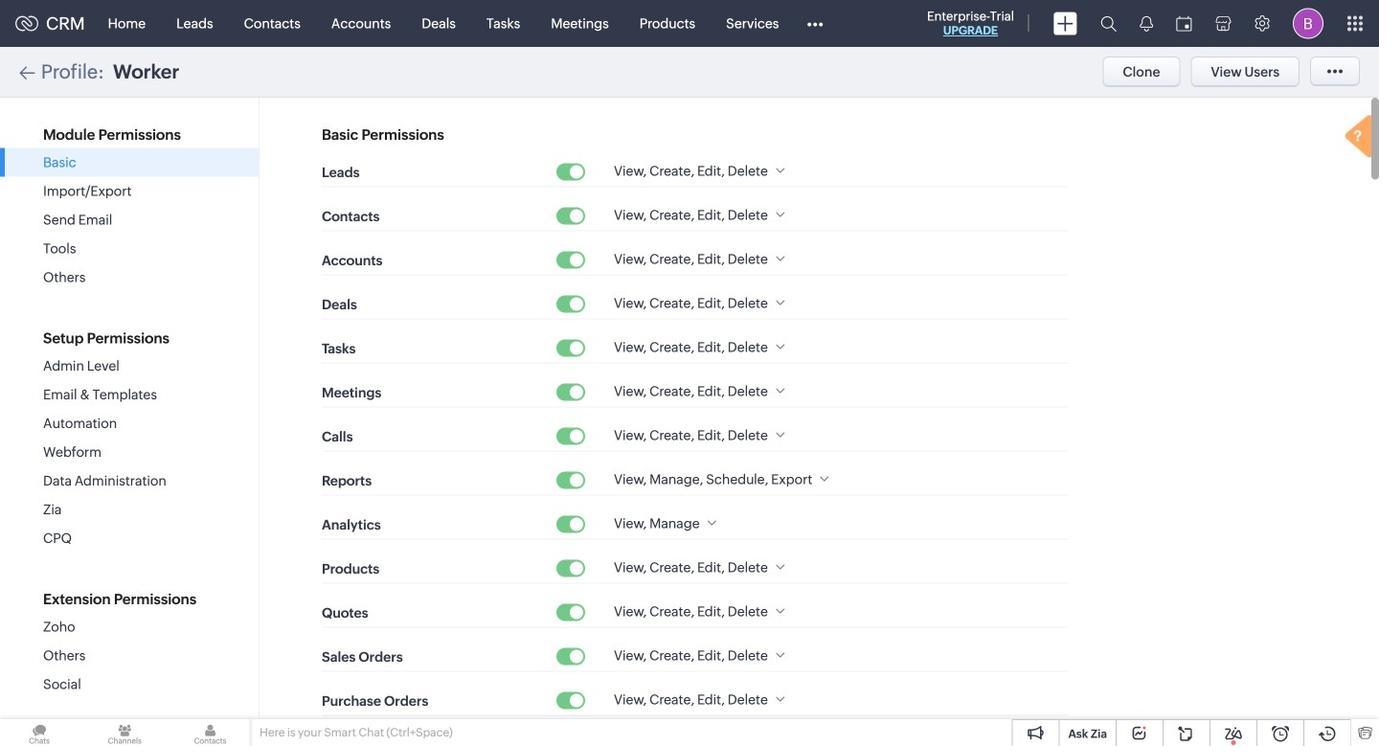Task type: describe. For each thing, give the bounding box(es) containing it.
profile element
[[1282, 0, 1336, 46]]

create menu element
[[1042, 0, 1089, 46]]

calendar image
[[1177, 16, 1193, 31]]

profile image
[[1293, 8, 1324, 39]]

create menu image
[[1054, 12, 1078, 35]]

Other Modules field
[[795, 8, 836, 39]]



Task type: vqa. For each thing, say whether or not it's contained in the screenshot.
signals element
yes



Task type: locate. For each thing, give the bounding box(es) containing it.
channels image
[[85, 720, 164, 746]]

contacts image
[[171, 720, 250, 746]]

help image
[[1341, 112, 1380, 164]]

chats image
[[0, 720, 79, 746]]

signals element
[[1129, 0, 1165, 47]]

search image
[[1101, 15, 1117, 32]]

search element
[[1089, 0, 1129, 47]]

signals image
[[1140, 15, 1154, 32]]

logo image
[[15, 16, 38, 31]]



